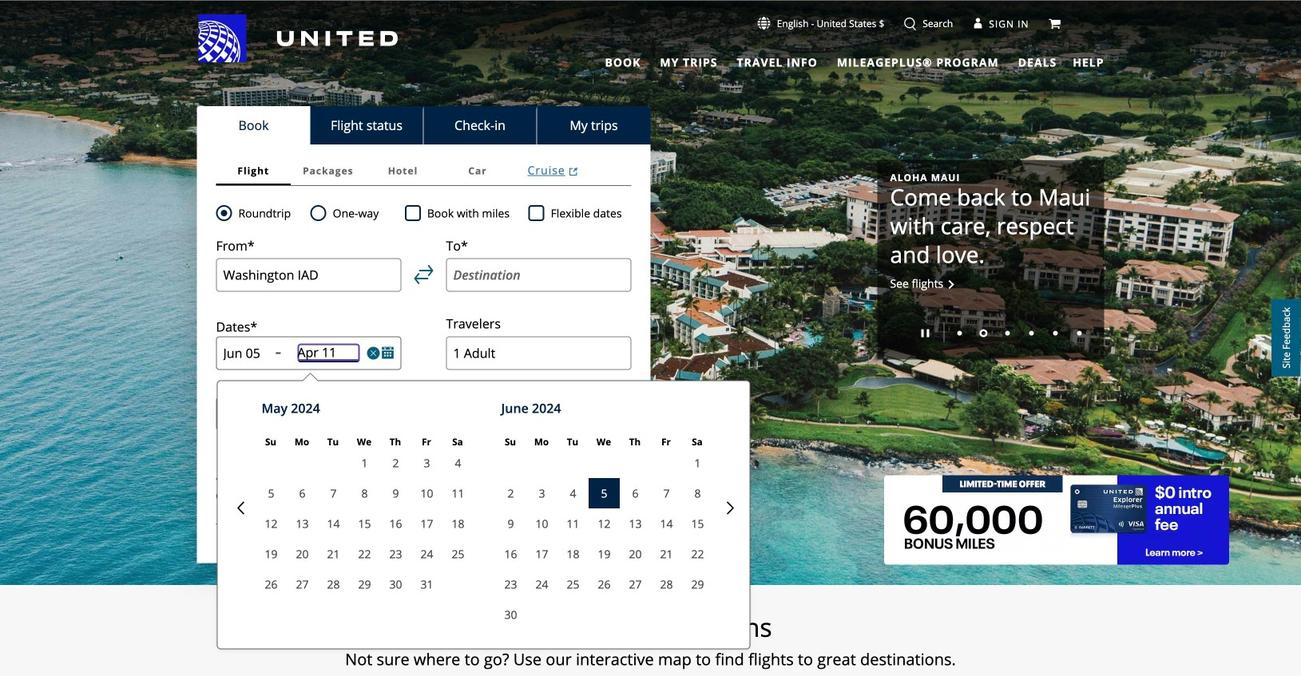 Task type: vqa. For each thing, say whether or not it's contained in the screenshot.
flying from element
no



Task type: locate. For each thing, give the bounding box(es) containing it.
1 vertical spatial tab list
[[197, 106, 651, 145]]

Departure text field
[[223, 345, 269, 362]]

book with miles element
[[405, 204, 529, 223]]

main content
[[0, 1, 1302, 677]]

not sure where to go? use our interactive map to find flights to great destinations. element
[[105, 651, 1197, 670]]

move backward to switch to the previous month. image
[[235, 502, 247, 515]]

explore destinations element
[[105, 612, 1197, 644]]

pause image
[[922, 330, 930, 338]]

Return text field
[[298, 344, 360, 363]]

2 vertical spatial tab list
[[216, 156, 632, 186]]

slide 1 of 6 image
[[958, 331, 963, 336]]

tab list
[[596, 48, 1061, 72], [197, 106, 651, 145], [216, 156, 632, 186]]

currently in english united states	$ enter to change image
[[758, 17, 771, 30]]

view cart, click to view list of recently searched saved trips. image
[[1049, 17, 1062, 30]]

slide 5 of 6 image
[[1054, 331, 1059, 336]]

Destination text field
[[446, 258, 632, 292]]

slide 2 of 6 image
[[980, 330, 988, 338]]

one way flight search element
[[327, 204, 379, 223]]

slide 3 of 6 image
[[1006, 331, 1011, 336]]

slide 4 of 6 image
[[1030, 331, 1035, 336]]

navigation
[[0, 14, 1302, 72]]

carousel buttons element
[[891, 318, 1092, 347]]



Task type: describe. For each thing, give the bounding box(es) containing it.
calendar application
[[222, 382, 1204, 649]]

Origin text field
[[216, 258, 402, 292]]

reverse origin and destination image
[[414, 265, 434, 285]]

move forward to switch to the next month. image
[[725, 502, 737, 515]]

round trip flight search element
[[232, 204, 291, 223]]

united logo link to homepage image
[[199, 14, 398, 62]]

slide 6 of 6 image
[[1078, 331, 1083, 336]]

0 vertical spatial tab list
[[596, 48, 1061, 72]]



